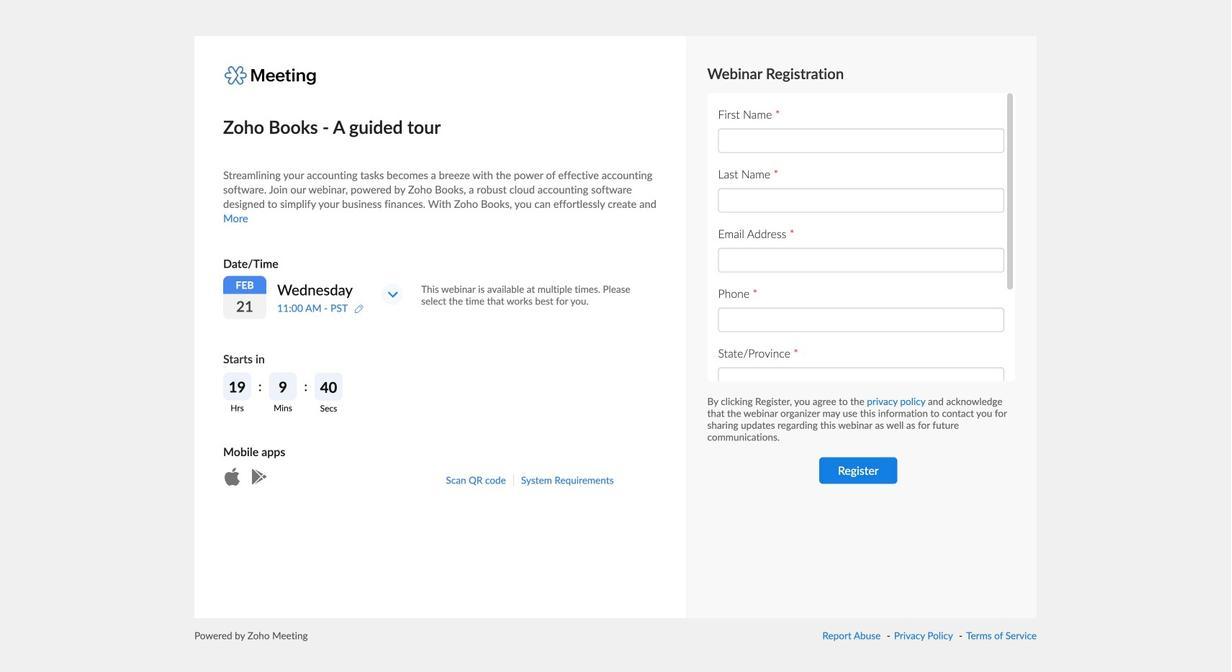 Task type: locate. For each thing, give the bounding box(es) containing it.
branding logo image
[[223, 65, 317, 86]]

googleplaydownload image
[[252, 468, 267, 486]]

None text field
[[719, 129, 1005, 153], [719, 248, 1005, 273], [719, 368, 1005, 392], [719, 129, 1005, 153], [719, 248, 1005, 273], [719, 368, 1005, 392]]

None text field
[[719, 188, 1005, 213], [719, 308, 1005, 332], [719, 188, 1005, 213], [719, 308, 1005, 332]]

appstoredownload image
[[223, 468, 241, 486]]



